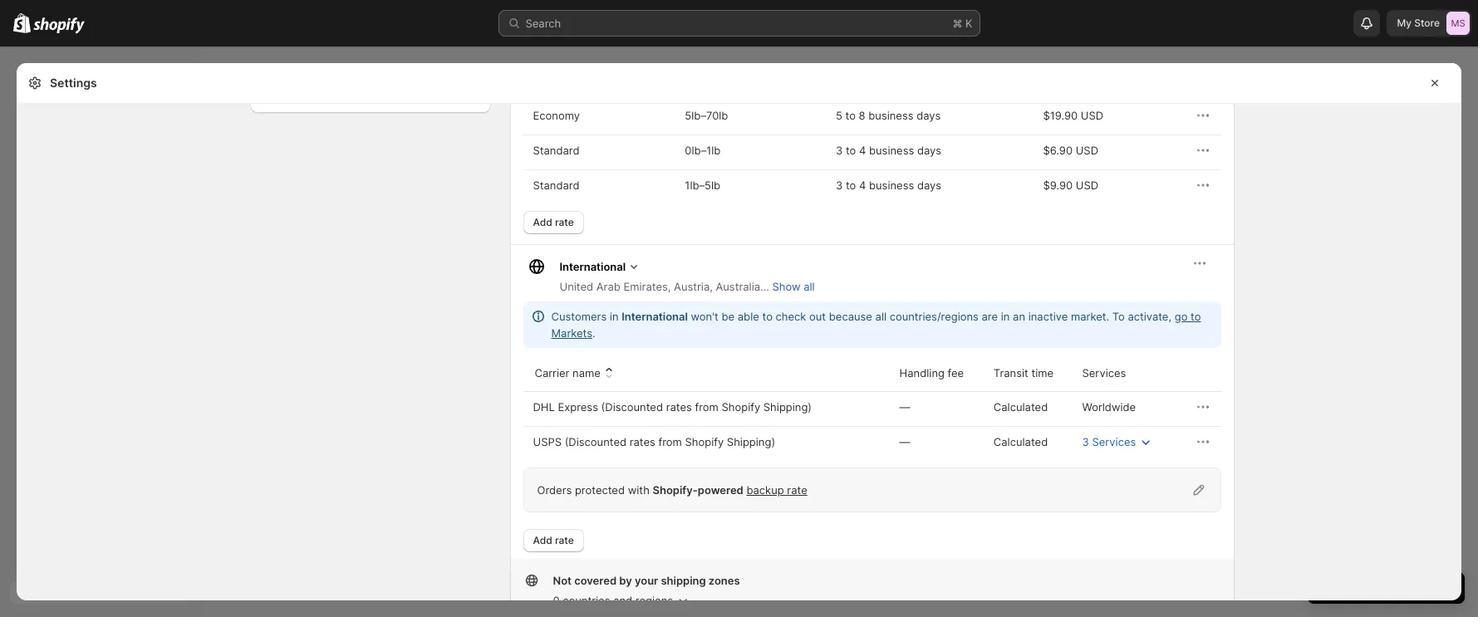 Task type: locate. For each thing, give the bounding box(es) containing it.
1 vertical spatial days
[[917, 144, 942, 157]]

0 horizontal spatial all
[[804, 280, 815, 293]]

markets
[[551, 327, 593, 340]]

transit time
[[994, 366, 1054, 380]]

add
[[533, 216, 552, 229], [533, 534, 552, 547]]

2 4 from the top
[[859, 179, 866, 192]]

activate,
[[1128, 310, 1172, 323]]

0 vertical spatial rate
[[555, 216, 574, 229]]

1 vertical spatial add
[[533, 534, 552, 547]]

by
[[619, 574, 632, 588]]

in left the an
[[1001, 310, 1010, 323]]

time
[[1032, 366, 1054, 380]]

2 vertical spatial days
[[917, 179, 942, 192]]

3 days from the top
[[917, 179, 942, 192]]

customers in international won't be able to check out because all countries/regions are in an inactive market. to activate,
[[551, 310, 1175, 323]]

international button
[[513, 245, 646, 278]]

⌘
[[953, 17, 963, 30]]

add rate button
[[523, 211, 584, 234], [523, 529, 584, 553]]

shopify
[[722, 401, 761, 414], [685, 435, 724, 449]]

add rate for first the add rate button from the bottom
[[533, 534, 574, 547]]

1 vertical spatial shopify
[[685, 435, 724, 449]]

5lb–70lb
[[685, 109, 728, 122]]

2 — from the top
[[900, 435, 910, 449]]

in down arab
[[610, 310, 619, 323]]

1 days from the top
[[917, 109, 941, 122]]

backup
[[747, 484, 784, 497]]

0 countries and regions button
[[553, 589, 692, 612]]

add up international dropdown button
[[533, 216, 552, 229]]

show all button
[[762, 275, 825, 298]]

from down dhl express (discounted rates from shopify shipping)
[[659, 435, 682, 449]]

my store image
[[1447, 12, 1470, 35]]

shipping)
[[764, 401, 812, 414], [727, 435, 775, 449]]

1 — from the top
[[900, 401, 910, 414]]

1 vertical spatial —
[[900, 435, 910, 449]]

add rate up 'not'
[[533, 534, 574, 547]]

all right because
[[876, 310, 887, 323]]

3 to 4 business days
[[836, 144, 942, 157], [836, 179, 942, 192]]

rate up 'not'
[[555, 534, 574, 547]]

2 vertical spatial 3
[[1082, 435, 1089, 449]]

1 vertical spatial 3
[[836, 179, 843, 192]]

add for first the add rate button from the bottom
[[533, 534, 552, 547]]

0 vertical spatial (discounted
[[601, 401, 663, 414]]

go to markets link
[[551, 310, 1201, 340]]

4 for 1lb–5lb
[[859, 179, 866, 192]]

calculated
[[994, 401, 1048, 414], [994, 435, 1048, 449]]

standard for 0lb–1lb
[[533, 144, 580, 157]]

not covered by your shipping zones
[[553, 574, 740, 588]]

0 vertical spatial add rate button
[[523, 211, 584, 234]]

$9.90
[[1043, 179, 1073, 192]]

rate right backup
[[787, 484, 808, 497]]

0 vertical spatial add rate
[[533, 216, 574, 229]]

transit
[[994, 366, 1029, 380]]

1 vertical spatial calculated
[[994, 435, 1048, 449]]

1 vertical spatial 3 to 4 business days
[[836, 179, 942, 192]]

2 add from the top
[[533, 534, 552, 547]]

0 vertical spatial rates
[[666, 401, 692, 414]]

1 business from the top
[[869, 109, 914, 122]]

international
[[560, 260, 626, 273], [622, 310, 688, 323]]

1 in from the left
[[610, 310, 619, 323]]

out
[[809, 310, 826, 323]]

3 for 1lb–5lb
[[836, 179, 843, 192]]

dhl
[[533, 401, 555, 414]]

$9.90 usd
[[1043, 179, 1099, 192]]

0 vertical spatial calculated
[[994, 401, 1048, 414]]

1 vertical spatial services
[[1092, 435, 1136, 449]]

all right show
[[804, 280, 815, 293]]

arab
[[596, 280, 621, 293]]

0 vertical spatial international
[[560, 260, 626, 273]]

0 vertical spatial 4
[[859, 144, 866, 157]]

zones
[[709, 574, 740, 588]]

usd right $19.90 at the right top of the page
[[1081, 109, 1104, 122]]

to for 1lb–5lb
[[846, 179, 856, 192]]

rates up usps (discounted rates from shopify shipping) on the bottom
[[666, 401, 692, 414]]

5 to 8 business days
[[836, 109, 941, 122]]

3 to 4 business days for $9.90 usd
[[836, 179, 942, 192]]

an
[[1013, 310, 1026, 323]]

economy
[[533, 109, 580, 122]]

my
[[1397, 17, 1412, 29]]

with
[[628, 484, 650, 497]]

(discounted
[[601, 401, 663, 414], [565, 435, 627, 449]]

2 3 to 4 business days from the top
[[836, 179, 942, 192]]

australia...
[[716, 280, 769, 293]]

1 vertical spatial standard
[[533, 179, 580, 192]]

international inside status
[[622, 310, 688, 323]]

services
[[1082, 366, 1126, 380], [1092, 435, 1136, 449]]

usd
[[1081, 109, 1104, 122], [1076, 144, 1099, 157], [1076, 179, 1099, 192]]

2 in from the left
[[1001, 310, 1010, 323]]

2 vertical spatial business
[[869, 179, 914, 192]]

2 calculated from the top
[[994, 435, 1048, 449]]

1 horizontal spatial rates
[[666, 401, 692, 414]]

services up worldwide
[[1082, 366, 1126, 380]]

0 horizontal spatial rates
[[630, 435, 656, 449]]

orders protected with shopify-powered backup rate
[[537, 484, 808, 497]]

days for $9.90 usd
[[917, 179, 942, 192]]

2 vertical spatial rate
[[555, 534, 574, 547]]

0 vertical spatial from
[[695, 401, 719, 414]]

1 vertical spatial all
[[876, 310, 887, 323]]

regions
[[636, 594, 673, 607]]

business
[[869, 109, 914, 122], [869, 144, 914, 157], [869, 179, 914, 192]]

rates
[[666, 401, 692, 414], [630, 435, 656, 449]]

carrier
[[535, 366, 570, 380]]

not
[[553, 574, 572, 588]]

search
[[526, 17, 561, 30]]

international up arab
[[560, 260, 626, 273]]

go to markets
[[551, 310, 1201, 340]]

to
[[846, 109, 856, 122], [846, 144, 856, 157], [846, 179, 856, 192], [762, 310, 773, 323], [1191, 310, 1201, 323]]

add for 1st the add rate button from the top
[[533, 216, 552, 229]]

won't
[[691, 310, 719, 323]]

international inside dropdown button
[[560, 260, 626, 273]]

1 add rate from the top
[[533, 216, 574, 229]]

0 vertical spatial standard
[[533, 144, 580, 157]]

all
[[804, 280, 815, 293], [876, 310, 887, 323]]

1 3 to 4 business days from the top
[[836, 144, 942, 157]]

1lb–5lb
[[685, 179, 721, 192]]

(discounted down the express
[[565, 435, 627, 449]]

(discounted up usps (discounted rates from shopify shipping) on the bottom
[[601, 401, 663, 414]]

add down orders at the left
[[533, 534, 552, 547]]

services down worldwide
[[1092, 435, 1136, 449]]

add rate button up international dropdown button
[[523, 211, 584, 234]]

international down emirates,
[[622, 310, 688, 323]]

rate up international dropdown button
[[555, 216, 574, 229]]

rates down dhl express (discounted rates from shopify shipping)
[[630, 435, 656, 449]]

days for $6.90 usd
[[917, 144, 942, 157]]

business for $6.90 usd
[[869, 144, 914, 157]]

business for $9.90 usd
[[869, 179, 914, 192]]

add rate button up 'not'
[[523, 529, 584, 553]]

1 horizontal spatial in
[[1001, 310, 1010, 323]]

2 days from the top
[[917, 144, 942, 157]]

carrier name
[[535, 366, 601, 380]]

be
[[722, 310, 735, 323]]

2 business from the top
[[869, 144, 914, 157]]

0 vertical spatial business
[[869, 109, 914, 122]]

2 vertical spatial usd
[[1076, 179, 1099, 192]]

—
[[900, 401, 910, 414], [900, 435, 910, 449]]

rate for first the add rate button from the bottom
[[555, 534, 574, 547]]

0 vertical spatial —
[[900, 401, 910, 414]]

1 4 from the top
[[859, 144, 866, 157]]

1 add from the top
[[533, 216, 552, 229]]

2 standard from the top
[[533, 179, 580, 192]]

add rate up international dropdown button
[[533, 216, 574, 229]]

1 calculated from the top
[[994, 401, 1048, 414]]

$19.90 usd
[[1043, 109, 1104, 122]]

$6.90
[[1043, 144, 1073, 157]]

0 vertical spatial 3 to 4 business days
[[836, 144, 942, 157]]

handling
[[900, 366, 945, 380]]

usd right $6.90
[[1076, 144, 1099, 157]]

0 vertical spatial 3
[[836, 144, 843, 157]]

calculated for dhl express (discounted rates from shopify shipping)
[[994, 401, 1048, 414]]

0 vertical spatial days
[[917, 109, 941, 122]]

1 vertical spatial add rate button
[[523, 529, 584, 553]]

0 vertical spatial usd
[[1081, 109, 1104, 122]]

calculated for usps (discounted rates from shopify shipping)
[[994, 435, 1048, 449]]

1 vertical spatial 4
[[859, 179, 866, 192]]

3 inside 'button'
[[1082, 435, 1089, 449]]

2 add rate from the top
[[533, 534, 574, 547]]

1 vertical spatial international
[[622, 310, 688, 323]]

your
[[635, 574, 658, 588]]

0 horizontal spatial in
[[610, 310, 619, 323]]

from
[[695, 401, 719, 414], [659, 435, 682, 449]]

1 vertical spatial from
[[659, 435, 682, 449]]

0 vertical spatial shipping)
[[764, 401, 812, 414]]

1 vertical spatial add rate
[[533, 534, 574, 547]]

1 standard from the top
[[533, 144, 580, 157]]

services inside 'button'
[[1092, 435, 1136, 449]]

status containing customers in
[[523, 302, 1221, 348]]

in
[[610, 310, 619, 323], [1001, 310, 1010, 323]]

usps
[[533, 435, 562, 449]]

usd right $9.90
[[1076, 179, 1099, 192]]

to inside go to markets
[[1191, 310, 1201, 323]]

0 vertical spatial add
[[533, 216, 552, 229]]

countries
[[563, 594, 610, 607]]

standard
[[533, 144, 580, 157], [533, 179, 580, 192]]

status
[[523, 302, 1221, 348]]

1 vertical spatial business
[[869, 144, 914, 157]]

1 vertical spatial usd
[[1076, 144, 1099, 157]]

4
[[859, 144, 866, 157], [859, 179, 866, 192]]

rate
[[555, 216, 574, 229], [787, 484, 808, 497], [555, 534, 574, 547]]

standard for 1lb–5lb
[[533, 179, 580, 192]]

from up usps (discounted rates from shopify shipping) on the bottom
[[695, 401, 719, 414]]

0 vertical spatial services
[[1082, 366, 1126, 380]]

3
[[836, 144, 843, 157], [836, 179, 843, 192], [1082, 435, 1089, 449]]

3 business from the top
[[869, 179, 914, 192]]

dialog
[[1468, 63, 1478, 601]]



Task type: describe. For each thing, give the bounding box(es) containing it.
countries/regions
[[890, 310, 979, 323]]

powered
[[698, 484, 744, 497]]

able
[[738, 310, 759, 323]]

3 to 4 business days for $6.90 usd
[[836, 144, 942, 157]]

united arab emirates, austria, australia... show all
[[560, 280, 815, 293]]

worldwide
[[1082, 401, 1136, 414]]

1 vertical spatial shipping)
[[727, 435, 775, 449]]

2 add rate button from the top
[[523, 529, 584, 553]]

1 vertical spatial rates
[[630, 435, 656, 449]]

k
[[966, 17, 973, 30]]

3 for 0lb–1lb
[[836, 144, 843, 157]]

.
[[593, 327, 596, 340]]

to for 0lb–1lb
[[846, 144, 856, 157]]

5
[[836, 109, 843, 122]]

to
[[1113, 310, 1125, 323]]

⌘ k
[[953, 17, 973, 30]]

are
[[982, 310, 998, 323]]

name
[[573, 366, 601, 380]]

my store
[[1397, 17, 1440, 29]]

express
[[558, 401, 598, 414]]

backup rate button
[[737, 479, 818, 502]]

store
[[1415, 17, 1440, 29]]

rate for 1st the add rate button from the top
[[555, 216, 574, 229]]

3 services
[[1082, 435, 1136, 449]]

1 vertical spatial (discounted
[[565, 435, 627, 449]]

dhl express (discounted rates from shopify shipping)
[[533, 401, 812, 414]]

0 vertical spatial all
[[804, 280, 815, 293]]

shopify image
[[33, 17, 85, 34]]

inactive
[[1029, 310, 1068, 323]]

austria,
[[674, 280, 713, 293]]

because
[[829, 310, 873, 323]]

shopify image
[[13, 13, 31, 33]]

united
[[560, 280, 593, 293]]

business for $19.90 usd
[[869, 109, 914, 122]]

0lb–1lb
[[685, 144, 721, 157]]

protected
[[575, 484, 625, 497]]

shopify-
[[653, 484, 698, 497]]

orders
[[537, 484, 572, 497]]

shipping
[[661, 574, 706, 588]]

$6.90 usd
[[1043, 144, 1099, 157]]

settings
[[50, 76, 97, 90]]

usps (discounted rates from shopify shipping)
[[533, 435, 775, 449]]

1 add rate button from the top
[[523, 211, 584, 234]]

1 horizontal spatial from
[[695, 401, 719, 414]]

carrier name button
[[532, 357, 620, 389]]

settings dialog
[[17, 0, 1462, 617]]

1 horizontal spatial all
[[876, 310, 887, 323]]

days for $19.90 usd
[[917, 109, 941, 122]]

customers
[[551, 310, 607, 323]]

usd for $9.90 usd
[[1076, 179, 1099, 192]]

market.
[[1071, 310, 1110, 323]]

usd for $6.90 usd
[[1076, 144, 1099, 157]]

emirates,
[[624, 280, 671, 293]]

show
[[772, 280, 801, 293]]

covered
[[574, 574, 617, 588]]

usd for $19.90 usd
[[1081, 109, 1104, 122]]

3 services button
[[1072, 430, 1165, 454]]

go
[[1175, 310, 1188, 323]]

add rate for 1st the add rate button from the top
[[533, 216, 574, 229]]

$19.90
[[1043, 109, 1078, 122]]

fee
[[948, 366, 964, 380]]

— for dhl express (discounted rates from shopify shipping)
[[900, 401, 910, 414]]

to for 5lb–70lb
[[846, 109, 856, 122]]

0
[[553, 594, 560, 607]]

0 countries and regions
[[553, 594, 673, 607]]

handling fee
[[900, 366, 964, 380]]

— for usps (discounted rates from shopify shipping)
[[900, 435, 910, 449]]

8
[[859, 109, 866, 122]]

and
[[613, 594, 633, 607]]

0 vertical spatial shopify
[[722, 401, 761, 414]]

1 vertical spatial rate
[[787, 484, 808, 497]]

status inside the settings dialog
[[523, 302, 1221, 348]]

0 horizontal spatial from
[[659, 435, 682, 449]]

4 for 0lb–1lb
[[859, 144, 866, 157]]

check
[[776, 310, 806, 323]]



Task type: vqa. For each thing, say whether or not it's contained in the screenshot.
text field
no



